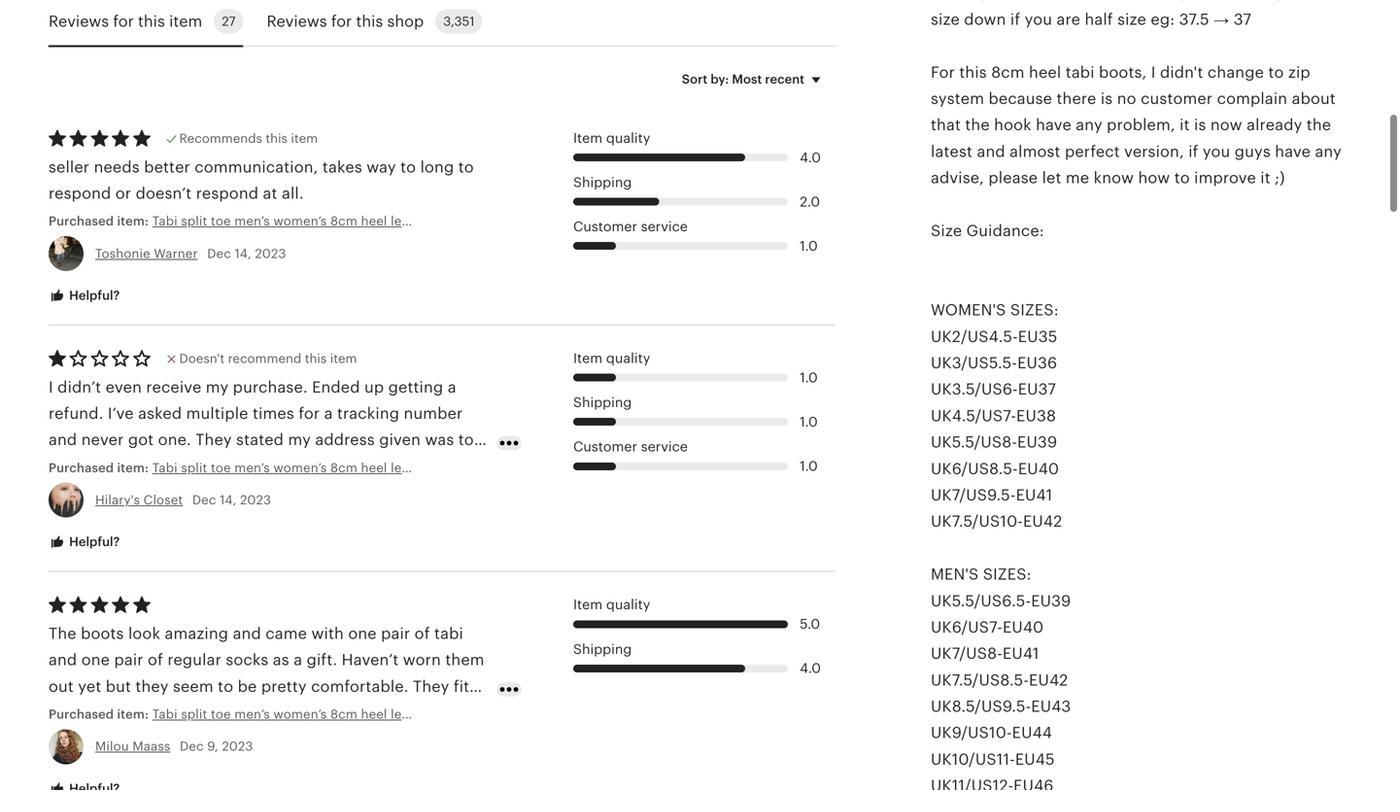 Task type: vqa. For each thing, say whether or not it's contained in the screenshot.
3rd item: from the bottom
yes



Task type: describe. For each thing, give the bounding box(es) containing it.
and inside 'for this 8cm heel tabi boots, i didn't change to zip system because there is no customer complain about that the hook have any problem, it is now already the latest and almost perfect version, if you guys have any advise, please let me know how to improve it ;)'
[[977, 143, 1006, 160]]

way
[[367, 158, 396, 176]]

1 respond from the left
[[49, 185, 111, 202]]

dec for 4.0
[[180, 739, 204, 754]]

takes
[[323, 158, 362, 176]]

for for shop
[[331, 12, 352, 30]]

seller needs better communication, takes way to long to respond or doesn't respond at all.
[[49, 158, 474, 202]]

you inside unisex, for both women and men, true to size, choose size down if you are half size eg: 37.5 → 37
[[1025, 11, 1053, 28]]

at
[[263, 185, 278, 202]]

split for 2.0
[[181, 214, 207, 229]]

perfect
[[1065, 143, 1121, 160]]

guys
[[1235, 143, 1271, 160]]

toshonie
[[95, 246, 150, 261]]

guidance:
[[967, 222, 1045, 240]]

1 vertical spatial one
[[81, 651, 110, 669]]

out
[[49, 678, 74, 695]]

eu36
[[1018, 354, 1058, 372]]

or inside the boots look amazing and came with one pair of tabi and one pair of regular socks as a gift. haven't worn them out yet but they seem to be pretty comfortable. they fit true to size. i will probably order another pair from this shop in a different color or style :)
[[234, 731, 250, 748]]

size
[[931, 222, 963, 240]]

already
[[1247, 116, 1303, 134]]

toe for 2.0
[[211, 214, 231, 229]]

leather for 4.0
[[391, 707, 434, 722]]

doesn't
[[179, 351, 225, 366]]

tab list containing reviews for this item
[[49, 0, 836, 47]]

system
[[931, 90, 985, 107]]

3,351
[[443, 14, 475, 29]]

;)
[[1276, 169, 1286, 187]]

1 vertical spatial a
[[108, 731, 117, 748]]

didn't
[[1161, 64, 1204, 81]]

0 vertical spatial one
[[348, 625, 377, 643]]

shipping for 1.0
[[574, 395, 632, 410]]

split for 1.0
[[181, 461, 207, 475]]

about
[[1292, 90, 1336, 107]]

uk4.5/us7-
[[931, 407, 1017, 425]]

reviews for this shop
[[267, 12, 424, 30]]

4 1.0 from the top
[[800, 459, 818, 474]]

tabi split toe men's women's 8cm heel leather boots eu35-47 link for 4.0
[[152, 706, 527, 724]]

this right recommend
[[305, 351, 327, 366]]

choose
[[1286, 0, 1342, 2]]

2 the from the left
[[1307, 116, 1332, 134]]

fit
[[454, 678, 470, 695]]

quality for 1.0
[[607, 351, 651, 366]]

men,
[[1148, 0, 1186, 2]]

this left 3,351
[[356, 12, 383, 30]]

gift.
[[307, 651, 338, 669]]

haven't
[[342, 651, 399, 669]]

item quality for 4.0
[[574, 131, 651, 146]]

recommends
[[179, 131, 262, 146]]

be
[[238, 678, 257, 695]]

purchased item: tabi split toe men's women's 8cm heel leather boots eu35-47 for 4.0
[[49, 707, 527, 722]]

uk6/us7-
[[931, 619, 1003, 636]]

them
[[446, 651, 485, 669]]

women's
[[931, 301, 1007, 319]]

toshonie warner link
[[95, 246, 198, 261]]

boots for 4.0
[[438, 707, 473, 722]]

long
[[421, 158, 454, 176]]

half
[[1085, 11, 1114, 28]]

item quality for 1.0
[[574, 351, 651, 366]]

or inside seller needs better communication, takes way to long to respond or doesn't respond at all.
[[115, 185, 131, 202]]

and inside unisex, for both women and men, true to size, choose size down if you are half size eg: 37.5 → 37
[[1116, 0, 1144, 2]]

helpful? for 1.0
[[66, 535, 120, 549]]

14, for 2.0
[[235, 246, 252, 261]]

to right way
[[401, 158, 416, 176]]

and down the
[[49, 651, 77, 669]]

if inside unisex, for both women and men, true to size, choose size down if you are half size eg: 37.5 → 37
[[1011, 11, 1021, 28]]

purchased item: tabi split toe men's women's 8cm heel leather boots eu35-47 for 2.0
[[49, 214, 527, 229]]

how
[[1139, 169, 1171, 187]]

that
[[931, 116, 961, 134]]

uk8.5/us9.5-
[[931, 698, 1032, 715]]

now
[[1211, 116, 1243, 134]]

women's sizes: uk2/us4.5-eu35 uk3/us5.5-eu36 uk3.5/us6-eu37 uk4.5/us7-eu38 uk5.5/us8-eu39 uk6/us8.5-eu40 uk7/us9.5-eu41 uk7.5/us10-eu42
[[931, 301, 1063, 530]]

dec for 1.0
[[192, 493, 216, 507]]

boots,
[[1099, 64, 1147, 81]]

helpful? button for 1.0
[[34, 525, 134, 561]]

style
[[255, 731, 290, 748]]

to down yet
[[84, 704, 99, 722]]

socks
[[226, 651, 269, 669]]

27
[[222, 14, 236, 29]]

37.5
[[1180, 11, 1210, 28]]

1 vertical spatial item
[[291, 131, 318, 146]]

uk7/us8-
[[931, 645, 1003, 663]]

eu35
[[1019, 328, 1058, 345]]

8cm for 5.0
[[331, 707, 358, 722]]

1 vertical spatial have
[[1276, 143, 1311, 160]]

this inside the boots look amazing and came with one pair of tabi and one pair of regular socks as a gift. haven't worn them out yet but they seem to be pretty comfortable. they fit true to size. i will probably order another pair from this shop in a different color or style :)
[[435, 704, 462, 722]]

warner
[[154, 246, 198, 261]]

men's for 4.0
[[234, 707, 270, 722]]

4.0 for item quality
[[800, 150, 821, 165]]

purchased item: tabi split toe men's women's 8cm heel leather boots eu35-47 for 1.0
[[49, 461, 527, 475]]

customer for 2.0
[[574, 219, 638, 234]]

split for 4.0
[[181, 707, 207, 722]]

maass
[[133, 739, 170, 754]]

probably
[[180, 704, 248, 722]]

improve
[[1195, 169, 1257, 187]]

14, for 1.0
[[220, 493, 237, 507]]

quality for 5.0
[[607, 598, 651, 613]]

most
[[732, 72, 762, 86]]

men's for 2.0
[[234, 214, 270, 229]]

for for item
[[113, 12, 134, 30]]

uk7.5/us8.5-
[[931, 672, 1029, 689]]

closet
[[144, 493, 183, 507]]

different
[[121, 731, 187, 748]]

customer service for 2.0
[[574, 219, 688, 234]]

pretty
[[261, 678, 307, 695]]

0 vertical spatial pair
[[381, 625, 410, 643]]

eu35- for 1.0
[[476, 461, 513, 475]]

they
[[136, 678, 169, 695]]

item for for
[[169, 12, 202, 30]]

purchased for 1.0
[[49, 461, 114, 475]]

problem,
[[1107, 116, 1176, 134]]

recommends this item
[[179, 131, 318, 146]]

but
[[106, 678, 131, 695]]

customer for 1.0
[[574, 440, 638, 455]]

sort
[[682, 72, 708, 86]]

for for women
[[991, 0, 1012, 2]]

:)
[[295, 731, 305, 748]]

item for 5.0
[[574, 598, 603, 613]]

eu39 inside the women's sizes: uk2/us4.5-eu35 uk3/us5.5-eu36 uk3.5/us6-eu37 uk4.5/us7-eu38 uk5.5/us8-eu39 uk6/us8.5-eu40 uk7/us9.5-eu41 uk7.5/us10-eu42
[[1018, 434, 1058, 451]]

amazing
[[165, 625, 229, 643]]

latest
[[931, 143, 973, 160]]

there
[[1057, 90, 1097, 107]]

tabi for 1.0
[[152, 461, 178, 475]]

2023 for 4.0
[[222, 739, 253, 754]]

heel for 1.0
[[361, 461, 387, 475]]

size,
[[1248, 0, 1282, 2]]

4.0 for shipping
[[800, 661, 821, 676]]

reviews for reviews for this item
[[49, 12, 109, 30]]

order
[[252, 704, 293, 722]]

tabi for 4.0
[[152, 707, 178, 722]]

needs
[[94, 158, 140, 176]]

milou
[[95, 739, 129, 754]]

eu42 inside men's sizes: uk5.5/us6.5-eu39 uk6/us7-eu40 uk7/us8-eu41 uk7.5/us8.5-eu42 uk8.5/us9.5-eu43 uk9/us10-eu44 uk10/us11-eu45
[[1029, 672, 1069, 689]]

2 vertical spatial pair
[[361, 704, 390, 722]]

boots inside the boots look amazing and came with one pair of tabi and one pair of regular socks as a gift. haven't worn them out yet but they seem to be pretty comfortable. they fit true to size. i will probably order another pair from this shop in a different color or style :)
[[81, 625, 124, 643]]

let
[[1043, 169, 1062, 187]]

because
[[989, 90, 1053, 107]]

1 vertical spatial of
[[148, 651, 163, 669]]

this inside 'for this 8cm heel tabi boots, i didn't change to zip system because there is no customer complain about that the hook have any problem, it is now already the latest and almost perfect version, if you guys have any advise, please let me know how to improve it ;)'
[[960, 64, 987, 81]]

purchased for 4.0
[[49, 707, 114, 722]]

they
[[413, 678, 450, 695]]

2 1.0 from the top
[[800, 370, 818, 385]]

true
[[49, 704, 79, 722]]

uk3/us5.5-
[[931, 354, 1018, 372]]

to left be
[[218, 678, 234, 695]]

heel for 5.0
[[361, 707, 387, 722]]

worn
[[403, 651, 441, 669]]

eu42 inside the women's sizes: uk2/us4.5-eu35 uk3/us5.5-eu36 uk3.5/us6-eu37 uk4.5/us7-eu38 uk5.5/us8-eu39 uk6/us8.5-eu40 uk7/us9.5-eu41 uk7.5/us10-eu42
[[1024, 513, 1063, 530]]

another
[[298, 704, 357, 722]]

eu35- for 2.0
[[476, 214, 513, 229]]

and up socks
[[233, 625, 261, 643]]

if inside 'for this 8cm heel tabi boots, i didn't change to zip system because there is no customer complain about that the hook have any problem, it is now already the latest and almost perfect version, if you guys have any advise, please let me know how to improve it ;)'
[[1189, 143, 1199, 160]]

1 horizontal spatial any
[[1316, 143, 1342, 160]]

helpful? button for 2.0
[[34, 278, 134, 314]]

unisex, for both women and men, true to size, choose size down if you are half size eg: 37.5 → 37
[[931, 0, 1342, 28]]

unisex,
[[931, 0, 986, 2]]

service for 2.0
[[641, 219, 688, 234]]



Task type: locate. For each thing, give the bounding box(es) containing it.
purchased for 2.0
[[49, 214, 114, 229]]

1 vertical spatial if
[[1189, 143, 1199, 160]]

1 horizontal spatial item
[[291, 131, 318, 146]]

1 customer service from the top
[[574, 219, 688, 234]]

item: for 4.0
[[117, 707, 149, 722]]

look
[[128, 625, 160, 643]]

2023 down at
[[255, 246, 286, 261]]

item: left will
[[117, 707, 149, 722]]

as
[[273, 651, 289, 669]]

1 vertical spatial dec
[[192, 493, 216, 507]]

have up ;)
[[1276, 143, 1311, 160]]

2 helpful? button from the top
[[34, 525, 134, 561]]

eu40 inside the women's sizes: uk2/us4.5-eu35 uk3/us5.5-eu36 uk3.5/us6-eu37 uk4.5/us7-eu38 uk5.5/us8-eu39 uk6/us8.5-eu40 uk7/us9.5-eu41 uk7.5/us10-eu42
[[1019, 460, 1060, 478]]

1 eu35- from the top
[[476, 214, 513, 229]]

i inside 'for this 8cm heel tabi boots, i didn't change to zip system because there is no customer complain about that the hook have any problem, it is now already the latest and almost perfect version, if you guys have any advise, please let me know how to improve it ;)'
[[1152, 64, 1156, 81]]

and down hook
[[977, 143, 1006, 160]]

leather for 2.0
[[391, 214, 434, 229]]

any down 'about'
[[1316, 143, 1342, 160]]

0 vertical spatial purchased
[[49, 214, 114, 229]]

0 vertical spatial of
[[415, 625, 430, 643]]

1 tabi from the top
[[152, 214, 178, 229]]

helpful? down hilary's
[[66, 535, 120, 549]]

helpful? for 2.0
[[66, 288, 120, 303]]

eu40 down uk5.5/us6.5-
[[1003, 619, 1044, 636]]

item for 4.0
[[574, 131, 603, 146]]

of up the they
[[148, 651, 163, 669]]

1 horizontal spatial a
[[294, 651, 302, 669]]

helpful? button down toshonie
[[34, 278, 134, 314]]

1 vertical spatial item quality
[[574, 351, 651, 366]]

1 vertical spatial eu35-
[[476, 461, 513, 475]]

is left the no
[[1101, 90, 1113, 107]]

2 quality from the top
[[607, 351, 651, 366]]

you up the improve
[[1203, 143, 1231, 160]]

1 item: from the top
[[117, 214, 149, 229]]

1 men's from the top
[[234, 214, 270, 229]]

2023 for 2.0
[[255, 246, 286, 261]]

1 horizontal spatial reviews
[[267, 12, 327, 30]]

1 vertical spatial leather
[[391, 461, 434, 475]]

1 vertical spatial item
[[574, 351, 603, 366]]

2 tabi split toe men's women's 8cm heel leather boots eu35-47 link from the top
[[152, 459, 527, 477]]

respond
[[49, 185, 111, 202], [196, 185, 259, 202]]

pair up haven't
[[381, 625, 410, 643]]

know
[[1094, 169, 1135, 187]]

1 vertical spatial sizes:
[[984, 566, 1032, 583]]

purchased down yet
[[49, 707, 114, 722]]

no
[[1118, 90, 1137, 107]]

customer
[[1141, 90, 1213, 107]]

any up perfect
[[1076, 116, 1103, 134]]

item
[[169, 12, 202, 30], [291, 131, 318, 146], [330, 351, 357, 366]]

3 1.0 from the top
[[800, 414, 818, 430]]

shop inside tab list
[[387, 12, 424, 30]]

1 vertical spatial eu42
[[1029, 672, 1069, 689]]

this
[[138, 12, 165, 30], [356, 12, 383, 30], [960, 64, 987, 81], [266, 131, 288, 146], [305, 351, 327, 366], [435, 704, 462, 722]]

1 service from the top
[[641, 219, 688, 234]]

pair down comfortable.
[[361, 704, 390, 722]]

any
[[1076, 116, 1103, 134], [1316, 143, 1342, 160]]

uk7.5/us10-
[[931, 513, 1024, 530]]

2 vertical spatial men's
[[234, 707, 270, 722]]

split up toshonie warner dec 14, 2023
[[181, 214, 207, 229]]

0 vertical spatial helpful? button
[[34, 278, 134, 314]]

47 for 2.0
[[513, 214, 527, 229]]

2023
[[255, 246, 286, 261], [240, 493, 271, 507], [222, 739, 253, 754]]

0 vertical spatial sizes:
[[1011, 301, 1059, 319]]

1 item from the top
[[574, 131, 603, 146]]

1 horizontal spatial the
[[1307, 116, 1332, 134]]

to
[[1228, 0, 1244, 2], [1269, 64, 1285, 81], [401, 158, 416, 176], [459, 158, 474, 176], [1175, 169, 1191, 187], [218, 678, 234, 695], [84, 704, 99, 722]]

respond down seller
[[49, 185, 111, 202]]

2 tabi from the top
[[152, 461, 178, 475]]

1 helpful? button from the top
[[34, 278, 134, 314]]

dec right warner
[[207, 246, 231, 261]]

shop
[[387, 12, 424, 30], [49, 731, 86, 748]]

0 horizontal spatial tabi
[[434, 625, 464, 643]]

1 vertical spatial shipping
[[574, 395, 632, 410]]

please
[[989, 169, 1038, 187]]

tabi up closet
[[152, 461, 178, 475]]

service for 1.0
[[641, 440, 688, 455]]

uk7/us9.5-
[[931, 486, 1016, 504]]

2 customer service from the top
[[574, 440, 688, 455]]

2 vertical spatial purchased item: tabi split toe men's women's 8cm heel leather boots eu35-47
[[49, 707, 527, 722]]

item quality for 5.0
[[574, 598, 651, 613]]

1 purchased item: tabi split toe men's women's 8cm heel leather boots eu35-47 from the top
[[49, 214, 527, 229]]

it left ;)
[[1261, 169, 1271, 187]]

item: up toshonie
[[117, 214, 149, 229]]

hilary's closet link
[[95, 493, 183, 507]]

you down both
[[1025, 11, 1053, 28]]

sizes: up the eu35
[[1011, 301, 1059, 319]]

toe up color
[[211, 707, 231, 722]]

uk2/us4.5-
[[931, 328, 1019, 345]]

item up communication,
[[291, 131, 318, 146]]

0 vertical spatial split
[[181, 214, 207, 229]]

3 shipping from the top
[[574, 642, 632, 657]]

4.0 up 2.0
[[800, 150, 821, 165]]

3 eu35- from the top
[[476, 707, 513, 722]]

4.0 down 5.0
[[800, 661, 821, 676]]

0 horizontal spatial reviews
[[49, 12, 109, 30]]

0 vertical spatial helpful?
[[66, 288, 120, 303]]

2 item from the top
[[574, 351, 603, 366]]

2 helpful? from the top
[[66, 535, 120, 549]]

14,
[[235, 246, 252, 261], [220, 493, 237, 507]]

8cm inside 'for this 8cm heel tabi boots, i didn't change to zip system because there is no customer complain about that the hook have any problem, it is now already the latest and almost perfect version, if you guys have any advise, please let me know how to improve it ;)'
[[992, 64, 1025, 81]]

toe up hilary's closet dec 14, 2023
[[211, 461, 231, 475]]

service
[[641, 219, 688, 234], [641, 440, 688, 455]]

to left 'zip'
[[1269, 64, 1285, 81]]

2 toe from the top
[[211, 461, 231, 475]]

0 horizontal spatial of
[[148, 651, 163, 669]]

split
[[181, 214, 207, 229], [181, 461, 207, 475], [181, 707, 207, 722]]

have up 'almost'
[[1036, 116, 1072, 134]]

all.
[[282, 185, 304, 202]]

for this 8cm heel tabi boots, i didn't change to zip system because there is no customer complain about that the hook have any problem, it is now already the latest and almost perfect version, if you guys have any advise, please let me know how to improve it ;)
[[931, 64, 1342, 187]]

hook
[[995, 116, 1032, 134]]

2 reviews from the left
[[267, 12, 327, 30]]

respond down communication,
[[196, 185, 259, 202]]

0 horizontal spatial item
[[169, 12, 202, 30]]

if right version,
[[1189, 143, 1199, 160]]

8cm for 4.0
[[331, 214, 358, 229]]

1 vertical spatial eu39
[[1032, 592, 1072, 610]]

true
[[1191, 0, 1224, 2]]

or left style
[[234, 731, 250, 748]]

2 vertical spatial tabi split toe men's women's 8cm heel leather boots eu35-47 link
[[152, 706, 527, 724]]

split down seem on the bottom
[[181, 707, 207, 722]]

shipping for 2.0
[[574, 175, 632, 190]]

i left will
[[142, 704, 146, 722]]

0 vertical spatial shipping
[[574, 175, 632, 190]]

item left 27
[[169, 12, 202, 30]]

2 customer from the top
[[574, 440, 638, 455]]

one up yet
[[81, 651, 110, 669]]

0 vertical spatial if
[[1011, 11, 1021, 28]]

pair up but
[[114, 651, 144, 669]]

1 customer from the top
[[574, 219, 638, 234]]

1 horizontal spatial you
[[1203, 143, 1231, 160]]

2 shipping from the top
[[574, 395, 632, 410]]

complain
[[1218, 90, 1288, 107]]

heel inside 'for this 8cm heel tabi boots, i didn't change to zip system because there is no customer complain about that the hook have any problem, it is now already the latest and almost perfect version, if you guys have any advise, please let me know how to improve it ;)'
[[1029, 64, 1062, 81]]

customer service for 1.0
[[574, 440, 688, 455]]

this right for
[[960, 64, 987, 81]]

eu40 down eu38
[[1019, 460, 1060, 478]]

1 women's from the top
[[273, 214, 327, 229]]

2 47 from the top
[[513, 461, 527, 475]]

0 vertical spatial 47
[[513, 214, 527, 229]]

women's
[[273, 214, 327, 229], [273, 461, 327, 475], [273, 707, 327, 722]]

yet
[[78, 678, 101, 695]]

3 split from the top
[[181, 707, 207, 722]]

item for 1.0
[[574, 351, 603, 366]]

1 vertical spatial you
[[1203, 143, 1231, 160]]

doesn't
[[136, 185, 192, 202]]

0 vertical spatial eu41
[[1016, 486, 1053, 504]]

is
[[1101, 90, 1113, 107], [1195, 116, 1207, 134]]

color
[[191, 731, 230, 748]]

3 toe from the top
[[211, 707, 231, 722]]

2 respond from the left
[[196, 185, 259, 202]]

2 horizontal spatial for
[[991, 0, 1012, 2]]

1 split from the top
[[181, 214, 207, 229]]

1 size from the left
[[931, 11, 960, 28]]

milou maass dec 9, 2023
[[95, 739, 253, 754]]

1 horizontal spatial of
[[415, 625, 430, 643]]

1 reviews from the left
[[49, 12, 109, 30]]

uk3.5/us6-
[[931, 381, 1018, 398]]

3 tabi split toe men's women's 8cm heel leather boots eu35-47 link from the top
[[152, 706, 527, 724]]

1 vertical spatial tabi
[[152, 461, 178, 475]]

leather for 1.0
[[391, 461, 434, 475]]

quality
[[607, 131, 651, 146], [607, 351, 651, 366], [607, 598, 651, 613]]

item
[[574, 131, 603, 146], [574, 351, 603, 366], [574, 598, 603, 613]]

2 vertical spatial toe
[[211, 707, 231, 722]]

tabi for 2.0
[[152, 214, 178, 229]]

2 service from the top
[[641, 440, 688, 455]]

dec right closet
[[192, 493, 216, 507]]

0 vertical spatial women's
[[273, 214, 327, 229]]

dec left 9,
[[180, 739, 204, 754]]

0 horizontal spatial is
[[1101, 90, 1113, 107]]

1 purchased from the top
[[49, 214, 114, 229]]

3 purchased item: tabi split toe men's women's 8cm heel leather boots eu35-47 from the top
[[49, 707, 527, 722]]

size left eg:
[[1118, 11, 1147, 28]]

shop left 3,351
[[387, 12, 424, 30]]

it down customer
[[1180, 116, 1190, 134]]

purchased
[[49, 214, 114, 229], [49, 461, 114, 475], [49, 707, 114, 722]]

purchased item: tabi split toe men's women's 8cm heel leather boots eu35-47
[[49, 214, 527, 229], [49, 461, 527, 475], [49, 707, 527, 722]]

0 vertical spatial men's
[[234, 214, 270, 229]]

this up communication,
[[266, 131, 288, 146]]

helpful? button down hilary's
[[34, 525, 134, 561]]

a right the as
[[294, 651, 302, 669]]

2023 right 9,
[[222, 739, 253, 754]]

almost
[[1010, 143, 1061, 160]]

of up worn
[[415, 625, 430, 643]]

sizes: up uk5.5/us6.5-
[[984, 566, 1032, 583]]

1 shipping from the top
[[574, 175, 632, 190]]

for inside unisex, for both women and men, true to size, choose size down if you are half size eg: 37.5 → 37
[[991, 0, 1012, 2]]

the down 'about'
[[1307, 116, 1332, 134]]

heel for 4.0
[[361, 214, 387, 229]]

3 women's from the top
[[273, 707, 327, 722]]

eu40 inside men's sizes: uk5.5/us6.5-eu39 uk6/us7-eu40 uk7/us8-eu41 uk7.5/us8.5-eu42 uk8.5/us9.5-eu43 uk9/us10-eu44 uk10/us11-eu45
[[1003, 619, 1044, 636]]

helpful? down toshonie
[[66, 288, 120, 303]]

item right recommend
[[330, 351, 357, 366]]

tab list
[[49, 0, 836, 47]]

3 men's from the top
[[234, 707, 270, 722]]

1 horizontal spatial it
[[1261, 169, 1271, 187]]

dec for 2.0
[[207, 246, 231, 261]]

1 leather from the top
[[391, 214, 434, 229]]

i left didn't
[[1152, 64, 1156, 81]]

eu35-
[[476, 214, 513, 229], [476, 461, 513, 475], [476, 707, 513, 722]]

1 4.0 from the top
[[800, 150, 821, 165]]

women's for 1.0
[[273, 461, 327, 475]]

hilary's closet dec 14, 2023
[[95, 493, 271, 507]]

is left the now
[[1195, 116, 1207, 134]]

sizes: for eu35
[[1011, 301, 1059, 319]]

0 horizontal spatial if
[[1011, 11, 1021, 28]]

37
[[1234, 11, 1252, 28]]

to inside unisex, for both women and men, true to size, choose size down if you are half size eg: 37.5 → 37
[[1228, 0, 1244, 2]]

men's down be
[[234, 707, 270, 722]]

tabi inside the boots look amazing and came with one pair of tabi and one pair of regular socks as a gift. haven't worn them out yet but they seem to be pretty comfortable. they fit true to size. i will probably order another pair from this shop in a different color or style :)
[[434, 625, 464, 643]]

uk9/us10-
[[931, 724, 1013, 742]]

a right in
[[108, 731, 117, 748]]

reviews
[[49, 12, 109, 30], [267, 12, 327, 30]]

item: for 2.0
[[117, 214, 149, 229]]

will
[[150, 704, 176, 722]]

1 vertical spatial eu41
[[1003, 645, 1040, 663]]

1 vertical spatial i
[[142, 704, 146, 722]]

2 purchased from the top
[[49, 461, 114, 475]]

0 vertical spatial tabi
[[152, 214, 178, 229]]

to right the how
[[1175, 169, 1191, 187]]

2 leather from the top
[[391, 461, 434, 475]]

8cm for 1.0
[[331, 461, 358, 475]]

2 vertical spatial shipping
[[574, 642, 632, 657]]

tabi split toe men's women's 8cm heel leather boots eu35-47 link for 1.0
[[152, 459, 527, 477]]

1 the from the left
[[966, 116, 990, 134]]

item for recommend
[[330, 351, 357, 366]]

2023 for 1.0
[[240, 493, 271, 507]]

0 horizontal spatial one
[[81, 651, 110, 669]]

0 vertical spatial leather
[[391, 214, 434, 229]]

0 vertical spatial toe
[[211, 214, 231, 229]]

2 vertical spatial item:
[[117, 707, 149, 722]]

eu41 inside men's sizes: uk5.5/us6.5-eu39 uk6/us7-eu40 uk7/us8-eu41 uk7.5/us8.5-eu42 uk8.5/us9.5-eu43 uk9/us10-eu44 uk10/us11-eu45
[[1003, 645, 1040, 663]]

the right that
[[966, 116, 990, 134]]

0 vertical spatial customer service
[[574, 219, 688, 234]]

0 vertical spatial quality
[[607, 131, 651, 146]]

2 4.0 from the top
[[800, 661, 821, 676]]

toe up toshonie warner dec 14, 2023
[[211, 214, 231, 229]]

1 horizontal spatial is
[[1195, 116, 1207, 134]]

0 vertical spatial 4.0
[[800, 150, 821, 165]]

and left men,
[[1116, 0, 1144, 2]]

reviews for this item
[[49, 12, 202, 30]]

0 horizontal spatial you
[[1025, 11, 1053, 28]]

men's down at
[[234, 214, 270, 229]]

tabi
[[1066, 64, 1095, 81], [434, 625, 464, 643]]

1 1.0 from the top
[[800, 239, 818, 254]]

women's for 2.0
[[273, 214, 327, 229]]

3 item quality from the top
[[574, 598, 651, 613]]

tabi up the 'them'
[[434, 625, 464, 643]]

item: for 1.0
[[117, 461, 149, 475]]

toe for 4.0
[[211, 707, 231, 722]]

eu39 inside men's sizes: uk5.5/us6.5-eu39 uk6/us7-eu40 uk7/us8-eu41 uk7.5/us8.5-eu42 uk8.5/us9.5-eu43 uk9/us10-eu44 uk10/us11-eu45
[[1032, 592, 1072, 610]]

men's for 1.0
[[234, 461, 270, 475]]

1 helpful? from the top
[[66, 288, 120, 303]]

men's up hilary's closet dec 14, 2023
[[234, 461, 270, 475]]

47 for 1.0
[[513, 461, 527, 475]]

size down "unisex,"
[[931, 11, 960, 28]]

you inside 'for this 8cm heel tabi boots, i didn't change to zip system because there is no customer complain about that the hook have any problem, it is now already the latest and almost perfect version, if you guys have any advise, please let me know how to improve it ;)'
[[1203, 143, 1231, 160]]

reviews for reviews for this shop
[[267, 12, 327, 30]]

women
[[1056, 0, 1111, 2]]

pair
[[381, 625, 410, 643], [114, 651, 144, 669], [361, 704, 390, 722]]

3 item: from the top
[[117, 707, 149, 722]]

0 vertical spatial have
[[1036, 116, 1072, 134]]

0 vertical spatial item
[[574, 131, 603, 146]]

2 vertical spatial purchased
[[49, 707, 114, 722]]

1 horizontal spatial if
[[1189, 143, 1199, 160]]

1 horizontal spatial shop
[[387, 12, 424, 30]]

advise,
[[931, 169, 985, 187]]

for
[[931, 64, 956, 81]]

2 size from the left
[[1118, 11, 1147, 28]]

shop inside the boots look amazing and came with one pair of tabi and one pair of regular socks as a gift. haven't worn them out yet but they seem to be pretty comfortable. they fit true to size. i will probably order another pair from this shop in a different color or style :)
[[49, 731, 86, 748]]

2.0
[[800, 194, 820, 209]]

1 vertical spatial customer
[[574, 440, 638, 455]]

2 vertical spatial dec
[[180, 739, 204, 754]]

size
[[931, 11, 960, 28], [1118, 11, 1147, 28]]

0 vertical spatial a
[[294, 651, 302, 669]]

this left 27
[[138, 12, 165, 30]]

0 horizontal spatial the
[[966, 116, 990, 134]]

seller
[[49, 158, 90, 176]]

eu45
[[1016, 751, 1055, 768]]

2 men's from the top
[[234, 461, 270, 475]]

men's
[[931, 566, 979, 583]]

tabi split toe men's women's 8cm heel leather boots eu35-47 link for 2.0
[[152, 213, 527, 230]]

sort by: most recent button
[[668, 59, 843, 100]]

1 vertical spatial 14,
[[220, 493, 237, 507]]

14, right warner
[[235, 246, 252, 261]]

1 horizontal spatial i
[[1152, 64, 1156, 81]]

boots for 2.0
[[438, 214, 473, 229]]

purchased up hilary's
[[49, 461, 114, 475]]

1 vertical spatial pair
[[114, 651, 144, 669]]

eu39
[[1018, 434, 1058, 451], [1032, 592, 1072, 610]]

if down both
[[1011, 11, 1021, 28]]

or down needs
[[115, 185, 131, 202]]

item: up hilary's closet link at bottom left
[[117, 461, 149, 475]]

0 horizontal spatial shop
[[49, 731, 86, 748]]

0 horizontal spatial any
[[1076, 116, 1103, 134]]

women's for 4.0
[[273, 707, 327, 722]]

1 quality from the top
[[607, 131, 651, 146]]

1 47 from the top
[[513, 214, 527, 229]]

down
[[965, 11, 1007, 28]]

2 vertical spatial tabi
[[152, 707, 178, 722]]

0 vertical spatial customer
[[574, 219, 638, 234]]

tabi inside 'for this 8cm heel tabi boots, i didn't change to zip system because there is no customer complain about that the hook have any problem, it is now already the latest and almost perfect version, if you guys have any advise, please let me know how to improve it ;)'
[[1066, 64, 1095, 81]]

heel
[[1029, 64, 1062, 81], [361, 214, 387, 229], [361, 461, 387, 475], [361, 707, 387, 722]]

boots for 1.0
[[438, 461, 473, 475]]

hilary's
[[95, 493, 140, 507]]

purchased up toshonie
[[49, 214, 114, 229]]

0 vertical spatial it
[[1180, 116, 1190, 134]]

for
[[991, 0, 1012, 2], [113, 12, 134, 30], [331, 12, 352, 30]]

9,
[[207, 739, 219, 754]]

47 for 4.0
[[513, 707, 527, 722]]

2 women's from the top
[[273, 461, 327, 475]]

men's
[[234, 214, 270, 229], [234, 461, 270, 475], [234, 707, 270, 722]]

helpful?
[[66, 288, 120, 303], [66, 535, 120, 549]]

3 47 from the top
[[513, 707, 527, 722]]

1 horizontal spatial tabi
[[1066, 64, 1095, 81]]

0 vertical spatial eu35-
[[476, 214, 513, 229]]

0 vertical spatial item:
[[117, 214, 149, 229]]

1 vertical spatial men's
[[234, 461, 270, 475]]

0 horizontal spatial for
[[113, 12, 134, 30]]

quality for 4.0
[[607, 131, 651, 146]]

2 purchased item: tabi split toe men's women's 8cm heel leather boots eu35-47 from the top
[[49, 461, 527, 475]]

the
[[49, 625, 76, 643]]

5.0
[[800, 617, 821, 632]]

tabi up there
[[1066, 64, 1095, 81]]

1 vertical spatial any
[[1316, 143, 1342, 160]]

seem
[[173, 678, 214, 695]]

1 vertical spatial item:
[[117, 461, 149, 475]]

tabi up different
[[152, 707, 178, 722]]

size.
[[104, 704, 137, 722]]

1 horizontal spatial for
[[331, 12, 352, 30]]

uk10/us11-
[[931, 751, 1016, 768]]

split up hilary's closet dec 14, 2023
[[181, 461, 207, 475]]

0 horizontal spatial respond
[[49, 185, 111, 202]]

2023 right closet
[[240, 493, 271, 507]]

3 leather from the top
[[391, 707, 434, 722]]

14, right closet
[[220, 493, 237, 507]]

eu41 up uk7.5/us8.5-
[[1003, 645, 1040, 663]]

1 tabi split toe men's women's 8cm heel leather boots eu35-47 link from the top
[[152, 213, 527, 230]]

i
[[1152, 64, 1156, 81], [142, 704, 146, 722]]

i inside the boots look amazing and came with one pair of tabi and one pair of regular socks as a gift. haven't worn them out yet but they seem to be pretty comfortable. they fit true to size. i will probably order another pair from this shop in a different color or style :)
[[142, 704, 146, 722]]

from
[[395, 704, 431, 722]]

men's sizes: uk5.5/us6.5-eu39 uk6/us7-eu40 uk7/us8-eu41 uk7.5/us8.5-eu42 uk8.5/us9.5-eu43 uk9/us10-eu44 uk10/us11-eu45
[[931, 566, 1072, 768]]

eu35- for 4.0
[[476, 707, 513, 722]]

0 horizontal spatial it
[[1180, 116, 1190, 134]]

shipping for 4.0
[[574, 642, 632, 657]]

sizes: inside the women's sizes: uk2/us4.5-eu35 uk3/us5.5-eu36 uk3.5/us6-eu37 uk4.5/us7-eu38 uk5.5/us8-eu39 uk6/us8.5-eu40 uk7/us9.5-eu41 uk7.5/us10-eu42
[[1011, 301, 1059, 319]]

eu44
[[1013, 724, 1053, 742]]

3 tabi from the top
[[152, 707, 178, 722]]

0 vertical spatial any
[[1076, 116, 1103, 134]]

2 vertical spatial 2023
[[222, 739, 253, 754]]

3 purchased from the top
[[49, 707, 114, 722]]

toe for 1.0
[[211, 461, 231, 475]]

3 quality from the top
[[607, 598, 651, 613]]

0 vertical spatial i
[[1152, 64, 1156, 81]]

uk6/us8.5-
[[931, 460, 1019, 478]]

sizes: inside men's sizes: uk5.5/us6.5-eu39 uk6/us7-eu40 uk7/us8-eu41 uk7.5/us8.5-eu42 uk8.5/us9.5-eu43 uk9/us10-eu44 uk10/us11-eu45
[[984, 566, 1032, 583]]

to up 37
[[1228, 0, 1244, 2]]

1 vertical spatial tabi
[[434, 625, 464, 643]]

1 vertical spatial 47
[[513, 461, 527, 475]]

one up haven't
[[348, 625, 377, 643]]

shop down true
[[49, 731, 86, 748]]

2 split from the top
[[181, 461, 207, 475]]

2 vertical spatial eu35-
[[476, 707, 513, 722]]

tabi down doesn't
[[152, 214, 178, 229]]

this down 'fit'
[[435, 704, 462, 722]]

sizes: for eu39
[[984, 566, 1032, 583]]

1 item quality from the top
[[574, 131, 651, 146]]

eu37
[[1018, 381, 1057, 398]]

change
[[1208, 64, 1265, 81]]

eu41 inside the women's sizes: uk2/us4.5-eu35 uk3/us5.5-eu36 uk3.5/us6-eu37 uk4.5/us7-eu38 uk5.5/us8-eu39 uk6/us8.5-eu40 uk7/us9.5-eu41 uk7.5/us10-eu42
[[1016, 486, 1053, 504]]

to right long
[[459, 158, 474, 176]]

2 item: from the top
[[117, 461, 149, 475]]

2 vertical spatial quality
[[607, 598, 651, 613]]

0 vertical spatial tabi split toe men's women's 8cm heel leather boots eu35-47 link
[[152, 213, 527, 230]]

0 vertical spatial you
[[1025, 11, 1053, 28]]

1 toe from the top
[[211, 214, 231, 229]]

you
[[1025, 11, 1053, 28], [1203, 143, 1231, 160]]

regular
[[168, 651, 222, 669]]

eu41 up uk7.5/us10-
[[1016, 486, 1053, 504]]

2 eu35- from the top
[[476, 461, 513, 475]]

2 item quality from the top
[[574, 351, 651, 366]]

2 vertical spatial 47
[[513, 707, 527, 722]]

1 horizontal spatial one
[[348, 625, 377, 643]]

2 vertical spatial split
[[181, 707, 207, 722]]

if
[[1011, 11, 1021, 28], [1189, 143, 1199, 160]]

0 horizontal spatial i
[[142, 704, 146, 722]]

3 item from the top
[[574, 598, 603, 613]]

0 vertical spatial eu40
[[1019, 460, 1060, 478]]



